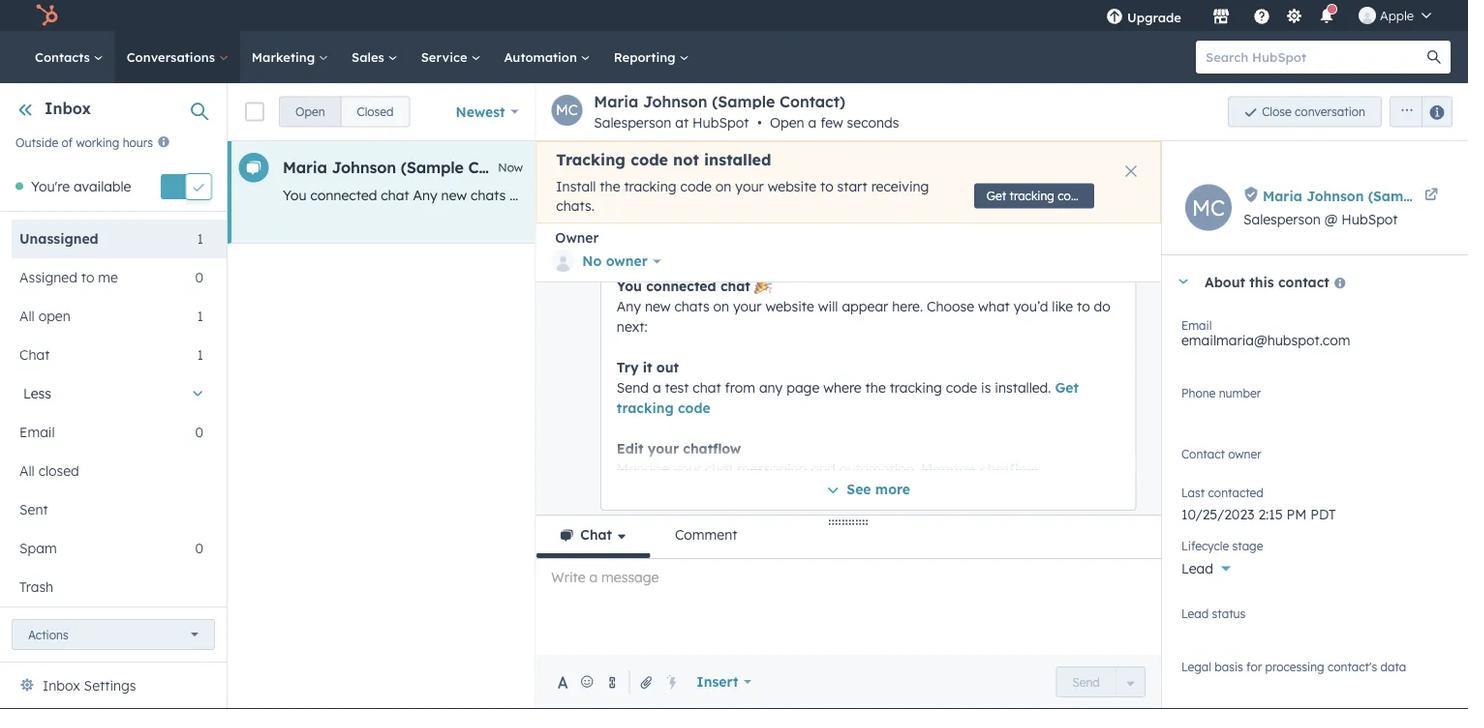 Task type: describe. For each thing, give the bounding box(es) containing it.
maria johnson (sample conta
[[1263, 187, 1468, 204]]

try inside try it out send a test chat from any page where the tracking code is installed.
[[616, 359, 638, 376]]

any inside try it out send a test chat from any page where the tracking code is installed.
[[759, 379, 782, 396]]

style
[[774, 522, 804, 539]]

conversations link
[[115, 31, 240, 83]]

sent
[[19, 501, 48, 518]]

tracking
[[556, 150, 626, 169]]

johnson for maria johnson (sample contact)
[[332, 158, 396, 177]]

sales
[[352, 49, 388, 65]]

few
[[820, 114, 843, 131]]

connected for you connected chat any new chats on your website will appear here. choose what you'd like to do next:  try it out  send a test chat from any page where the tracking code is installed: http
[[310, 187, 377, 204]]

get tracking code link
[[616, 379, 1078, 417]]

•
[[757, 114, 762, 131]]

receiving
[[871, 178, 929, 195]]

basis
[[1215, 660, 1243, 675]]

outside
[[15, 135, 58, 149]]

0 horizontal spatial no
[[582, 253, 602, 270]]

salesperson @ hubspot
[[1243, 211, 1398, 228]]

1 vertical spatial and
[[746, 522, 771, 539]]

out inside try it out send a test chat from any page where the tracking code is installed.
[[656, 359, 678, 376]]

newest button
[[443, 92, 531, 131]]

website inside you connected chat 🎉 any new chats on your website will appear here. choose what you'd like to do next:
[[765, 298, 814, 315]]

http
[[1444, 187, 1468, 204]]

group containing open
[[279, 96, 410, 127]]

any inside row
[[1148, 187, 1171, 204]]

no owner button for owner
[[551, 247, 661, 276]]

now
[[498, 160, 523, 175]]

all for all closed
[[19, 463, 35, 480]]

1 for unassigned
[[197, 230, 203, 247]]

lead button
[[1181, 550, 1449, 582]]

automation.
[[839, 461, 917, 478]]

automation link
[[492, 31, 602, 83]]

lifecycle stage
[[1181, 539, 1263, 553]]

chat button
[[536, 516, 651, 559]]

not
[[673, 150, 699, 169]]

notifications button
[[1310, 0, 1343, 31]]

inbox for inbox
[[45, 99, 91, 118]]

new inside row
[[441, 187, 467, 204]]

contact
[[1181, 447, 1225, 461]]

manage chatflow link
[[920, 461, 1038, 478]]

(sample for maria johnson (sample contact) salesperson at hubspot • open a few seconds
[[712, 92, 775, 111]]

salesperson inside maria johnson (sample contact) salesperson at hubspot • open a few seconds
[[594, 114, 671, 131]]

lead for lead status
[[1181, 607, 1209, 621]]

no inside contact owner no owner
[[1181, 454, 1200, 471]]

last
[[1181, 486, 1205, 500]]

your right the edit
[[647, 440, 678, 457]]

here. inside you connected chat 🎉 any new chats on your website will appear here. choose what you'd like to do next:
[[892, 298, 923, 315]]

Phone number text field
[[1181, 383, 1449, 421]]

contact
[[1278, 273, 1329, 290]]

settings
[[84, 678, 136, 695]]

from inside row
[[1114, 187, 1144, 204]]

color
[[711, 522, 742, 539]]

insert button
[[684, 663, 764, 702]]

Open button
[[279, 96, 341, 127]]

marketing link
[[240, 31, 340, 83]]

contacted
[[1208, 486, 1264, 500]]

on inside the install the tracking code on your website to start receiving chats.
[[716, 178, 732, 195]]

your down see
[[825, 522, 853, 539]]

1 for chat
[[197, 347, 203, 363]]

any inside you connected chat 🎉 any new chats on your website will appear here. choose what you'd like to do next:
[[616, 298, 641, 315]]

@
[[1325, 211, 1338, 228]]

contacts link
[[23, 31, 115, 83]]

inbox settings
[[43, 678, 136, 695]]

phone
[[1181, 386, 1216, 400]]

spam
[[19, 540, 57, 557]]

caret image
[[1178, 279, 1189, 284]]

to inside you connected chat 🎉 any new chats on your website will appear here. choose what you'd like to do next:
[[1076, 298, 1090, 315]]

widget.
[[889, 522, 936, 539]]

chats inside row
[[471, 187, 506, 204]]

hubspot inside maria johnson (sample contact) salesperson at hubspot • open a few seconds
[[693, 114, 749, 131]]

inbox for inbox settings
[[43, 678, 80, 695]]

contact owner no owner
[[1181, 447, 1262, 471]]

code inside row
[[1335, 187, 1366, 204]]

code inside the install the tracking code on your website to start receiving chats.
[[680, 178, 712, 195]]

choose inside you connected chat 🎉 any new chats on your website will appear here. choose what you'd like to do next:
[[926, 298, 974, 315]]

1 vertical spatial get tracking code
[[616, 379, 1078, 417]]

owner for contact owner no owner
[[1228, 447, 1262, 461]]

settings image
[[1286, 8, 1303, 26]]

about this contact button
[[1162, 256, 1449, 308]]

it inside row
[[968, 187, 977, 204]]

owner for no owner
[[606, 253, 648, 270]]

to inside the install the tracking code on your website to start receiving chats.
[[820, 178, 833, 195]]

no owner
[[582, 253, 648, 270]]

close image
[[1125, 166, 1137, 177]]

get inside get tracking code button
[[987, 189, 1006, 203]]

new inside you connected chat 🎉 any new chats on your website will appear here. choose what you'd like to do next:
[[644, 298, 670, 315]]

apple
[[1380, 7, 1414, 23]]

hours
[[123, 135, 153, 149]]

see more
[[846, 481, 910, 498]]

chat inside try it out send a test chat from any page where the tracking code is installed.
[[692, 379, 721, 396]]

inbox settings link
[[43, 675, 136, 698]]

try it out send a test chat from any page where the tracking code is installed.
[[616, 359, 1055, 396]]

code inside try it out send a test chat from any page where the tracking code is installed.
[[945, 379, 977, 396]]

your inside live chat from maria johnson (sample contact) with context you connected chat
any new chats on your website will appear here. choose what you'd like to do next:

try it out 
send a test chat from any page where the tracking code is installed: https://app.hubs row
[[529, 187, 558, 204]]

edit
[[616, 440, 643, 457]]

you for you connected chat 🎉 any new chats on your website will appear here. choose what you'd like to do next:
[[616, 278, 642, 295]]

upgrade
[[1127, 9, 1181, 25]]

where inside row
[[1212, 187, 1250, 204]]

less
[[23, 385, 51, 402]]

a inside try it out send a test chat from any page where the tracking code is installed.
[[652, 379, 661, 396]]

comment
[[675, 527, 737, 544]]

assigned to me
[[19, 269, 118, 286]]

tracking inside the install the tracking code on your website to start receiving chats.
[[624, 178, 677, 195]]

all open
[[19, 308, 70, 325]]

johnson for maria johnson (sample conta
[[1307, 187, 1364, 204]]

at
[[675, 114, 689, 131]]

code inside button
[[1058, 189, 1085, 203]]

up
[[641, 583, 657, 600]]

reporting
[[614, 49, 679, 65]]

0 for email
[[195, 424, 203, 441]]

service
[[421, 49, 471, 65]]

actions button
[[12, 620, 215, 651]]

next: inside row
[[911, 187, 942, 204]]

here. inside row
[[688, 187, 719, 204]]

1 vertical spatial hubspot
[[1342, 211, 1398, 228]]

installed.
[[994, 379, 1051, 396]]

1 horizontal spatial salesperson
[[1243, 211, 1321, 228]]

behaviour
[[693, 583, 757, 600]]

processing
[[1265, 660, 1324, 675]]

team's
[[856, 583, 899, 600]]

hubspot link
[[23, 4, 73, 27]]

chat inside edit your chatflow manage your chat messaging and automation. manage chatflow
[[705, 461, 733, 478]]

the inside the install the tracking code on your website to start receiving chats.
[[600, 178, 620, 195]]

maria for maria johnson (sample contact)
[[283, 158, 327, 177]]

like inside you connected chat 🎉 any new chats on your website will appear here. choose what you'd like to do next:
[[1052, 298, 1073, 315]]

email for email emailmaria@hubspot.com
[[1181, 318, 1212, 333]]

more
[[875, 481, 910, 498]]

conta
[[1428, 187, 1468, 204]]

(sample for maria johnson (sample conta
[[1368, 187, 1424, 204]]

website inside row
[[562, 187, 611, 204]]

2 group from the left
[[1382, 96, 1453, 127]]

it inside try it out send a test chat from any page where the tracking code is installed.
[[642, 359, 652, 376]]

0 for spam
[[195, 540, 203, 557]]

test inside live chat from maria johnson (sample contact) with context you connected chat
any new chats on your website will appear here. choose what you'd like to do next:

try it out 
send a test chat from any page where the tracking code is installed: https://app.hubs row
[[1054, 187, 1078, 204]]

owner
[[555, 230, 599, 247]]

close conversation button
[[1228, 96, 1382, 127]]

the inside row
[[1254, 187, 1275, 204]]

closed
[[357, 105, 394, 119]]

you're available
[[31, 178, 131, 195]]

availability.
[[903, 583, 975, 600]]

chat inside you connected chat 🎉 any new chats on your website will appear here. choose what you'd like to do next:
[[720, 278, 750, 295]]

any inside row
[[413, 187, 437, 204]]

of inside main content
[[808, 522, 821, 539]]

working
[[76, 135, 119, 149]]

email for email
[[19, 424, 55, 441]]

(sample for maria johnson (sample contact)
[[401, 158, 464, 177]]

help image
[[1253, 9, 1271, 26]]

chats.
[[556, 197, 594, 214]]

lead for lead
[[1181, 561, 1213, 578]]



Task type: locate. For each thing, give the bounding box(es) containing it.
0 vertical spatial and
[[810, 461, 835, 478]]

contacts
[[35, 49, 94, 65]]

chat up less
[[19, 347, 50, 363]]

1 1 from the top
[[197, 230, 203, 247]]

manage down the edit
[[616, 461, 669, 478]]

page inside try it out send a test chat from any page where the tracking code is installed.
[[786, 379, 819, 396]]

appear
[[638, 187, 685, 204], [841, 298, 888, 315]]

upgrade image
[[1106, 9, 1123, 26]]

johnson up the at
[[643, 92, 707, 111]]

1 vertical spatial appear
[[841, 298, 888, 315]]

open right •
[[770, 114, 804, 131]]

settings link
[[1282, 5, 1306, 26]]

actions
[[28, 628, 68, 643]]

0 vertical spatial what
[[774, 187, 806, 204]]

group
[[279, 96, 410, 127], [1382, 96, 1453, 127]]

help button
[[1245, 0, 1278, 31]]

0 horizontal spatial page
[[786, 379, 819, 396]]

johnson for maria johnson (sample contact) salesperson at hubspot • open a few seconds
[[643, 92, 707, 111]]

chat left the customize
[[580, 527, 612, 544]]

chatflow up "messaging"
[[683, 440, 741, 457]]

and inside edit your chatflow manage your chat messaging and automation. manage chatflow
[[810, 461, 835, 478]]

0 horizontal spatial choose
[[723, 187, 771, 204]]

0 horizontal spatial any
[[759, 379, 782, 396]]

a inside row
[[1041, 187, 1050, 204]]

chatflow down installed.
[[979, 461, 1038, 478]]

0 vertical spatial no
[[582, 253, 602, 270]]

0 vertical spatial salesperson
[[594, 114, 671, 131]]

test inside try it out send a test chat from any page where the tracking code is installed.
[[664, 379, 688, 396]]

choose inside row
[[723, 187, 771, 204]]

conversation
[[1295, 105, 1366, 119]]

of
[[62, 135, 73, 149], [808, 522, 821, 539]]

tracking code not installed alert
[[536, 141, 1161, 224]]

(sample inside maria johnson (sample contact) salesperson at hubspot • open a few seconds
[[712, 92, 775, 111]]

from up "messaging"
[[724, 379, 755, 396]]

open inside maria johnson (sample contact) salesperson at hubspot • open a few seconds
[[770, 114, 804, 131]]

0 vertical spatial test
[[1054, 187, 1078, 204]]

appear inside you connected chat 🎉 any new chats on your website will appear here. choose what you'd like to do next:
[[841, 298, 888, 315]]

1 horizontal spatial group
[[1382, 96, 1453, 127]]

get
[[987, 189, 1006, 203], [1055, 379, 1078, 396]]

hubspot down maria johnson (sample conta link
[[1342, 211, 1398, 228]]

will down tracking
[[614, 187, 634, 204]]

is inside row
[[1370, 187, 1380, 204]]

is left installed.
[[981, 379, 991, 396]]

maria down open button
[[283, 158, 327, 177]]

page up caret image at the top right of the page
[[1175, 187, 1208, 204]]

maria for maria johnson (sample conta
[[1263, 187, 1302, 204]]

0 horizontal spatial is
[[981, 379, 991, 396]]

Last contacted text field
[[1181, 497, 1449, 528]]

hubspot
[[693, 114, 749, 131], [1342, 211, 1398, 228]]

inbox left "settings"
[[43, 678, 80, 695]]

1 horizontal spatial you
[[616, 278, 642, 295]]

assigned
[[19, 269, 77, 286]]

0 horizontal spatial next:
[[616, 318, 647, 335]]

0 vertical spatial appear
[[638, 187, 685, 204]]

about this contact
[[1205, 273, 1329, 290]]

1 horizontal spatial hubspot
[[1342, 211, 1398, 228]]

maria johnson (sample conta link
[[1263, 184, 1468, 208]]

do inside you connected chat 🎉 any new chats on your website will appear here. choose what you'd like to do next:
[[1093, 298, 1110, 315]]

0 vertical spatial of
[[62, 135, 73, 149]]

on inside row
[[510, 187, 526, 204]]

bob builder image
[[1359, 7, 1376, 24]]

status
[[1212, 607, 1246, 621]]

page inside live chat from maria johnson (sample contact) with context you connected chat
any new chats on your website will appear here. choose what you'd like to do next:

try it out 
send a test chat from any page where the tracking code is installed: https://app.hubs row
[[1175, 187, 1208, 204]]

any down maria johnson (sample contact)
[[413, 187, 437, 204]]

out
[[981, 187, 1002, 204], [656, 359, 678, 376]]

no down owner
[[582, 253, 602, 270]]

you inside you connected chat 🎉 any new chats on your website will appear here. choose what you'd like to do next:
[[616, 278, 642, 295]]

1 horizontal spatial any
[[616, 298, 641, 315]]

1 horizontal spatial what
[[978, 298, 1009, 315]]

no owner button
[[551, 247, 661, 276], [1181, 444, 1449, 476]]

0 vertical spatial 0
[[195, 269, 203, 286]]

1 horizontal spatial chatflow
[[979, 461, 1038, 478]]

0 vertical spatial (sample
[[712, 92, 775, 111]]

2 all from the top
[[19, 463, 35, 480]]

(sample down newest
[[401, 158, 464, 177]]

1 vertical spatial what
[[978, 298, 1009, 315]]

0 horizontal spatial what
[[774, 187, 806, 204]]

johnson up "@"
[[1307, 187, 1364, 204]]

emailmaria@hubspot.com
[[1181, 332, 1350, 349]]

from down close image
[[1114, 187, 1144, 204]]

2 horizontal spatial send
[[1072, 675, 1100, 690]]

1 vertical spatial will
[[818, 298, 838, 315]]

johnson inside maria johnson (sample contact) salesperson at hubspot • open a few seconds
[[643, 92, 707, 111]]

closed
[[38, 463, 79, 480]]

appear up try it out send a test chat from any page where the tracking code is installed.
[[841, 298, 888, 315]]

live chat from maria johnson (sample contact) with context you connected chat
any new chats on your website will appear here. choose what you'd like to do next:

try it out 
send a test chat from any page where the tracking code is installed: https://app.hubs row
[[228, 141, 1468, 244]]

tracking inside row
[[1278, 187, 1331, 204]]

is left installed:
[[1370, 187, 1380, 204]]

you'd up installed.
[[1013, 298, 1048, 315]]

maria inside row
[[283, 158, 327, 177]]

seconds
[[847, 114, 899, 131]]

will inside you connected chat 🎉 any new chats on your website will appear here. choose what you'd like to do next:
[[818, 298, 838, 315]]

chat inside button
[[580, 527, 612, 544]]

connected inside row
[[310, 187, 377, 204]]

contact) for maria johnson (sample contact) salesperson at hubspot • open a few seconds
[[780, 92, 845, 111]]

0 horizontal spatial from
[[724, 379, 755, 396]]

1 vertical spatial get
[[1055, 379, 1078, 396]]

on inside you connected chat 🎉 any new chats on your website will appear here. choose what you'd like to do next:
[[713, 298, 729, 315]]

0 horizontal spatial chats
[[471, 187, 506, 204]]

connected for you connected chat 🎉 any new chats on your website will appear here. choose what you'd like to do next:
[[646, 278, 716, 295]]

0 vertical spatial send
[[1005, 187, 1038, 204]]

main content
[[228, 18, 1468, 710]]

all left closed
[[19, 463, 35, 480]]

your down installed
[[735, 178, 764, 195]]

customize the color and style of your chat widget.
[[616, 522, 940, 539]]

marketplaces image
[[1212, 9, 1230, 26]]

the left color
[[686, 522, 707, 539]]

0 horizontal spatial of
[[62, 135, 73, 149]]

you'd inside row
[[810, 187, 845, 204]]

lead down the 'lifecycle'
[[1181, 561, 1213, 578]]

lead inside popup button
[[1181, 561, 1213, 578]]

1 vertical spatial try
[[616, 359, 638, 376]]

from inside try it out send a test chat from any page where the tracking code is installed.
[[724, 379, 755, 396]]

1 vertical spatial out
[[656, 359, 678, 376]]

it up the edit
[[642, 359, 652, 376]]

1 vertical spatial inbox
[[43, 678, 80, 695]]

menu item
[[1195, 0, 1199, 31]]

install
[[556, 178, 596, 195]]

johnson down closed
[[332, 158, 396, 177]]

maria down reporting
[[594, 92, 638, 111]]

0 vertical spatial it
[[968, 187, 977, 204]]

the inside try it out send a test chat from any page where the tracking code is installed.
[[865, 379, 885, 396]]

1 horizontal spatial appear
[[841, 298, 888, 315]]

3 1 from the top
[[197, 347, 203, 363]]

all
[[19, 308, 35, 325], [19, 463, 35, 480]]

get tracking code
[[987, 189, 1085, 203], [616, 379, 1078, 417]]

open
[[295, 105, 325, 119], [770, 114, 804, 131]]

lifecycle
[[1181, 539, 1229, 553]]

customize
[[616, 522, 683, 539]]

email down caret image at the top right of the page
[[1181, 318, 1212, 333]]

any down no owner
[[616, 298, 641, 315]]

1 horizontal spatial a
[[808, 114, 817, 131]]

manage right automation.
[[920, 461, 975, 478]]

get right installed.
[[1055, 379, 1078, 396]]

open down the marketing link
[[295, 105, 325, 119]]

your up owner
[[529, 187, 558, 204]]

salesperson left "@"
[[1243, 211, 1321, 228]]

your down 🎉
[[733, 298, 761, 315]]

(sample inside row
[[401, 158, 464, 177]]

chat
[[19, 347, 50, 363], [580, 527, 612, 544]]

you inside row
[[283, 187, 307, 204]]

where up about
[[1212, 187, 1250, 204]]

what up installed.
[[978, 298, 1009, 315]]

0 horizontal spatial connected
[[310, 187, 377, 204]]

1 for all open
[[197, 308, 203, 325]]

the down tracking
[[600, 178, 620, 195]]

Closed button
[[340, 96, 410, 127]]

messaging
[[737, 461, 807, 478]]

website down tracking
[[562, 187, 611, 204]]

2 lead from the top
[[1181, 607, 1209, 621]]

send button
[[1056, 667, 1116, 698]]

you down no owner
[[616, 278, 642, 295]]

0 vertical spatial johnson
[[643, 92, 707, 111]]

try inside row
[[945, 187, 964, 204]]

1 horizontal spatial where
[[1212, 187, 1250, 204]]

1 vertical spatial where
[[823, 379, 861, 396]]

0 vertical spatial get tracking code
[[987, 189, 1085, 203]]

see
[[846, 481, 871, 498]]

you connected chat any new chats on your website will appear here. choose what you'd like to do next:  try it out  send a test chat from any page where the tracking code is installed: http
[[283, 187, 1468, 204]]

sales link
[[340, 31, 409, 83]]

(sample up •
[[712, 92, 775, 111]]

contact) for maria johnson (sample contact)
[[468, 158, 534, 177]]

0 horizontal spatial contact)
[[468, 158, 534, 177]]

close
[[1262, 105, 1292, 119]]

is inside try it out send a test chat from any page where the tracking code is installed.
[[981, 379, 991, 396]]

0 vertical spatial any
[[413, 187, 437, 204]]

0 vertical spatial do
[[890, 187, 907, 204]]

marketplaces button
[[1201, 0, 1242, 31]]

connected down maria johnson (sample contact)
[[310, 187, 377, 204]]

website left the "start"
[[768, 178, 817, 195]]

0
[[195, 269, 203, 286], [195, 424, 203, 441], [195, 540, 203, 557]]

1 all from the top
[[19, 308, 35, 325]]

0 vertical spatial chatflow
[[683, 440, 741, 457]]

email inside email emailmaria@hubspot.com
[[1181, 318, 1212, 333]]

0 vertical spatial email
[[1181, 318, 1212, 333]]

your inside you connected chat 🎉 any new chats on your website will appear here. choose what you'd like to do next:
[[733, 298, 761, 315]]

you'd down few
[[810, 187, 845, 204]]

1 horizontal spatial (sample
[[712, 92, 775, 111]]

you'd
[[810, 187, 845, 204], [1013, 298, 1048, 315]]

maria for maria johnson (sample contact) salesperson at hubspot • open a few seconds
[[594, 92, 638, 111]]

outside of working hours
[[15, 135, 153, 149]]

contact) down the newest popup button
[[468, 158, 534, 177]]

0 vertical spatial page
[[1175, 187, 1208, 204]]

you're
[[31, 178, 70, 195]]

1 horizontal spatial no owner button
[[1181, 444, 1449, 476]]

0 horizontal spatial test
[[664, 379, 688, 396]]

1 horizontal spatial do
[[1093, 298, 1110, 315]]

1 vertical spatial no
[[1181, 454, 1200, 471]]

2 manage from the left
[[920, 461, 975, 478]]

out inside row
[[981, 187, 1002, 204]]

try up the edit
[[616, 359, 638, 376]]

it right receiving
[[968, 187, 977, 204]]

contact) up few
[[780, 92, 845, 111]]

1 horizontal spatial any
[[1148, 187, 1171, 204]]

page
[[1175, 187, 1208, 204], [786, 379, 819, 396]]

a
[[808, 114, 817, 131], [1041, 187, 1050, 204], [652, 379, 661, 396]]

apple button
[[1347, 0, 1443, 31]]

website inside the install the tracking code on your website to start receiving chats.
[[768, 178, 817, 195]]

inbox
[[45, 99, 91, 118], [43, 678, 80, 695]]

group down sales
[[279, 96, 410, 127]]

group down search image at the top right of page
[[1382, 96, 1453, 127]]

contact) inside row
[[468, 158, 534, 177]]

salesperson
[[594, 114, 671, 131], [1243, 211, 1321, 228]]

page up edit your chatflow manage your chat messaging and automation. manage chatflow
[[786, 379, 819, 396]]

1 vertical spatial salesperson
[[1243, 211, 1321, 228]]

legal
[[1181, 660, 1211, 675]]

appear inside row
[[638, 187, 685, 204]]

service link
[[409, 31, 492, 83]]

email emailmaria@hubspot.com
[[1181, 318, 1350, 349]]

0 vertical spatial 1
[[197, 230, 203, 247]]

1 0 from the top
[[195, 269, 203, 286]]

available
[[74, 178, 131, 195]]

new down maria johnson (sample contact)
[[441, 187, 467, 204]]

1 vertical spatial here.
[[892, 298, 923, 315]]

choose
[[723, 187, 771, 204], [926, 298, 974, 315]]

website down 🎉
[[765, 298, 814, 315]]

send inside send button
[[1072, 675, 1100, 690]]

where inside try it out send a test chat from any page where the tracking code is installed.
[[823, 379, 861, 396]]

connected down no owner
[[646, 278, 716, 295]]

0 vertical spatial chat
[[19, 347, 50, 363]]

appear down "tracking code not installed"
[[638, 187, 685, 204]]

a inside maria johnson (sample contact) salesperson at hubspot • open a few seconds
[[808, 114, 817, 131]]

0 vertical spatial out
[[981, 187, 1002, 204]]

set up chat behaviour based on your team's availability.
[[616, 583, 979, 600]]

like
[[848, 187, 869, 204], [1052, 298, 1073, 315]]

0 horizontal spatial group
[[279, 96, 410, 127]]

1 vertical spatial any
[[759, 379, 782, 396]]

1 horizontal spatial next:
[[911, 187, 942, 204]]

legal basis for processing contact's data
[[1181, 660, 1406, 675]]

what left the "start"
[[774, 187, 806, 204]]

get tracking code inside button
[[987, 189, 1085, 203]]

0 horizontal spatial here.
[[688, 187, 719, 204]]

send inside try it out send a test chat from any page where the tracking code is installed.
[[616, 379, 648, 396]]

lead status
[[1181, 607, 1246, 621]]

installed
[[704, 150, 771, 169]]

code
[[631, 150, 668, 169], [680, 178, 712, 195], [1335, 187, 1366, 204], [1058, 189, 1085, 203], [945, 379, 977, 396], [677, 400, 710, 417]]

lead
[[1181, 561, 1213, 578], [1181, 607, 1209, 621]]

1 horizontal spatial and
[[810, 461, 835, 478]]

0 vertical spatial contact)
[[780, 92, 845, 111]]

you'd inside you connected chat 🎉 any new chats on your website will appear here. choose what you'd like to do next:
[[1013, 298, 1048, 315]]

johnson inside row
[[332, 158, 396, 177]]

set
[[616, 583, 637, 600]]

0 horizontal spatial get
[[987, 189, 1006, 203]]

0 horizontal spatial hubspot
[[693, 114, 749, 131]]

connected inside you connected chat 🎉 any new chats on your website will appear here. choose what you'd like to do next:
[[646, 278, 716, 295]]

2 horizontal spatial (sample
[[1368, 187, 1424, 204]]

chats
[[471, 187, 506, 204], [674, 298, 709, 315]]

comment button
[[651, 516, 762, 559]]

this
[[1250, 273, 1274, 290]]

contact's
[[1328, 660, 1377, 675]]

no owner button up last contacted "text field" at the right
[[1181, 444, 1449, 476]]

contact) inside maria johnson (sample contact) salesperson at hubspot • open a few seconds
[[780, 92, 845, 111]]

from
[[1114, 187, 1144, 204], [724, 379, 755, 396]]

maria inside maria johnson (sample contact) salesperson at hubspot • open a few seconds
[[594, 92, 638, 111]]

your inside the install the tracking code on your website to start receiving chats.
[[735, 178, 764, 195]]

Search HubSpot search field
[[1196, 41, 1433, 74]]

your up comment
[[672, 461, 701, 478]]

will
[[614, 187, 634, 204], [818, 298, 838, 315]]

maria up salesperson @ hubspot on the top
[[1263, 187, 1302, 204]]

1 vertical spatial it
[[642, 359, 652, 376]]

get right receiving
[[987, 189, 1006, 203]]

you down open button
[[283, 187, 307, 204]]

1 horizontal spatial is
[[1370, 187, 1380, 204]]

newest
[[456, 103, 505, 120]]

3 0 from the top
[[195, 540, 203, 557]]

email down less
[[19, 424, 55, 441]]

reporting link
[[602, 31, 701, 83]]

1 vertical spatial maria
[[283, 158, 327, 177]]

lead left status
[[1181, 607, 1209, 621]]

(sample left conta
[[1368, 187, 1424, 204]]

here.
[[688, 187, 719, 204], [892, 298, 923, 315]]

you for you connected chat any new chats on your website will appear here. choose what you'd like to do next:  try it out  send a test chat from any page where the tracking code is installed: http
[[283, 187, 307, 204]]

last contacted
[[1181, 486, 1264, 500]]

🎉
[[754, 278, 767, 295]]

try
[[945, 187, 964, 204], [616, 359, 638, 376]]

all for all open
[[19, 308, 35, 325]]

and up see more 'button'
[[810, 461, 835, 478]]

chats inside you connected chat 🎉 any new chats on your website will appear here. choose what you'd like to do next:
[[674, 298, 709, 315]]

1 vertical spatial send
[[616, 379, 648, 396]]

1 horizontal spatial you'd
[[1013, 298, 1048, 315]]

1 horizontal spatial get
[[1055, 379, 1078, 396]]

0 vertical spatial get
[[987, 189, 1006, 203]]

will up try it out send a test chat from any page where the tracking code is installed.
[[818, 298, 838, 315]]

1 manage from the left
[[616, 461, 669, 478]]

menu
[[1092, 0, 1445, 31]]

hubspot image
[[35, 4, 58, 27]]

trash button
[[12, 568, 203, 607]]

0 horizontal spatial where
[[823, 379, 861, 396]]

2 1 from the top
[[197, 308, 203, 325]]

no owner button down owner
[[551, 247, 661, 276]]

start
[[837, 178, 868, 195]]

2 0 from the top
[[195, 424, 203, 441]]

marketing
[[252, 49, 319, 65]]

the up salesperson @ hubspot on the top
[[1254, 187, 1275, 204]]

insert
[[697, 674, 738, 691]]

0 vertical spatial a
[[808, 114, 817, 131]]

notifications image
[[1318, 9, 1335, 26]]

1 vertical spatial chatflow
[[979, 461, 1038, 478]]

1 vertical spatial page
[[786, 379, 819, 396]]

1 group from the left
[[279, 96, 410, 127]]

new down no owner
[[644, 298, 670, 315]]

and left style
[[746, 522, 771, 539]]

test
[[1054, 187, 1078, 204], [664, 379, 688, 396]]

chat
[[381, 187, 409, 204], [1081, 187, 1110, 204], [720, 278, 750, 295], [692, 379, 721, 396], [705, 461, 733, 478], [857, 522, 885, 539], [661, 583, 689, 600]]

1 vertical spatial a
[[1041, 187, 1050, 204]]

all left open
[[19, 308, 35, 325]]

0 vertical spatial you
[[283, 187, 307, 204]]

main content containing maria johnson (sample contact)
[[228, 18, 1468, 710]]

edit your chatflow manage your chat messaging and automation. manage chatflow
[[616, 440, 1038, 478]]

1 horizontal spatial here.
[[892, 298, 923, 315]]

0 horizontal spatial it
[[642, 359, 652, 376]]

no up last
[[1181, 454, 1200, 471]]

1 horizontal spatial maria
[[594, 92, 638, 111]]

next: right the "start"
[[911, 187, 942, 204]]

0 vertical spatial hubspot
[[693, 114, 749, 131]]

of right the outside
[[62, 135, 73, 149]]

1 horizontal spatial like
[[1052, 298, 1073, 315]]

0 vertical spatial lead
[[1181, 561, 1213, 578]]

0 horizontal spatial any
[[413, 187, 437, 204]]

1 vertical spatial is
[[981, 379, 991, 396]]

0 for assigned to me
[[195, 269, 203, 286]]

2 vertical spatial johnson
[[1307, 187, 1364, 204]]

the up automation.
[[865, 379, 885, 396]]

of right style
[[808, 522, 821, 539]]

your left the team's
[[824, 583, 853, 600]]

tracking inside try it out send a test chat from any page where the tracking code is installed.
[[889, 379, 942, 396]]

salesperson up "tracking code not installed"
[[594, 114, 671, 131]]

menu containing apple
[[1092, 0, 1445, 31]]

1 horizontal spatial no
[[1181, 454, 1200, 471]]

all inside 'button'
[[19, 463, 35, 480]]

0 horizontal spatial appear
[[638, 187, 685, 204]]

for
[[1246, 660, 1262, 675]]

like inside row
[[848, 187, 869, 204]]

will inside row
[[614, 187, 634, 204]]

1 horizontal spatial send
[[1005, 187, 1038, 204]]

1 lead from the top
[[1181, 561, 1213, 578]]

0 horizontal spatial like
[[848, 187, 869, 204]]

is
[[1370, 187, 1380, 204], [981, 379, 991, 396]]

2 vertical spatial maria
[[1263, 187, 1302, 204]]

1 vertical spatial you'd
[[1013, 298, 1048, 315]]

open inside button
[[295, 105, 325, 119]]

1 horizontal spatial contact)
[[780, 92, 845, 111]]

what inside row
[[774, 187, 806, 204]]

do inside row
[[890, 187, 907, 204]]

johnson
[[643, 92, 707, 111], [332, 158, 396, 177], [1307, 187, 1364, 204]]

next: down no owner
[[616, 318, 647, 335]]

to
[[820, 178, 833, 195], [873, 187, 886, 204], [81, 269, 94, 286], [1076, 298, 1090, 315]]

me
[[98, 269, 118, 286]]

next: inside you connected chat 🎉 any new chats on your website will appear here. choose what you'd like to do next:
[[616, 318, 647, 335]]

to inside row
[[873, 187, 886, 204]]

1 vertical spatial johnson
[[332, 158, 396, 177]]

you're available image
[[15, 183, 23, 190]]

1 vertical spatial no owner button
[[1181, 444, 1449, 476]]

no owner button for contact owner
[[1181, 444, 1449, 476]]

search image
[[1427, 50, 1441, 64]]

where up edit your chatflow manage your chat messaging and automation. manage chatflow
[[823, 379, 861, 396]]

tracking inside button
[[1010, 189, 1055, 203]]

close conversation
[[1262, 105, 1366, 119]]

what inside you connected chat 🎉 any new chats on your website will appear here. choose what you'd like to do next:
[[978, 298, 1009, 315]]

get inside get tracking code
[[1055, 379, 1078, 396]]

inbox up outside of working hours
[[45, 99, 91, 118]]

2 vertical spatial send
[[1072, 675, 1100, 690]]

try right receiving
[[945, 187, 964, 204]]

hubspot right the at
[[693, 114, 749, 131]]

send group
[[1056, 667, 1146, 698]]

send inside live chat from maria johnson (sample contact) with context you connected chat
any new chats on your website will appear here. choose what you'd like to do next:

try it out 
send a test chat from any page where the tracking code is installed: https://app.hubs row
[[1005, 187, 1038, 204]]



Task type: vqa. For each thing, say whether or not it's contained in the screenshot.
the topmost &
no



